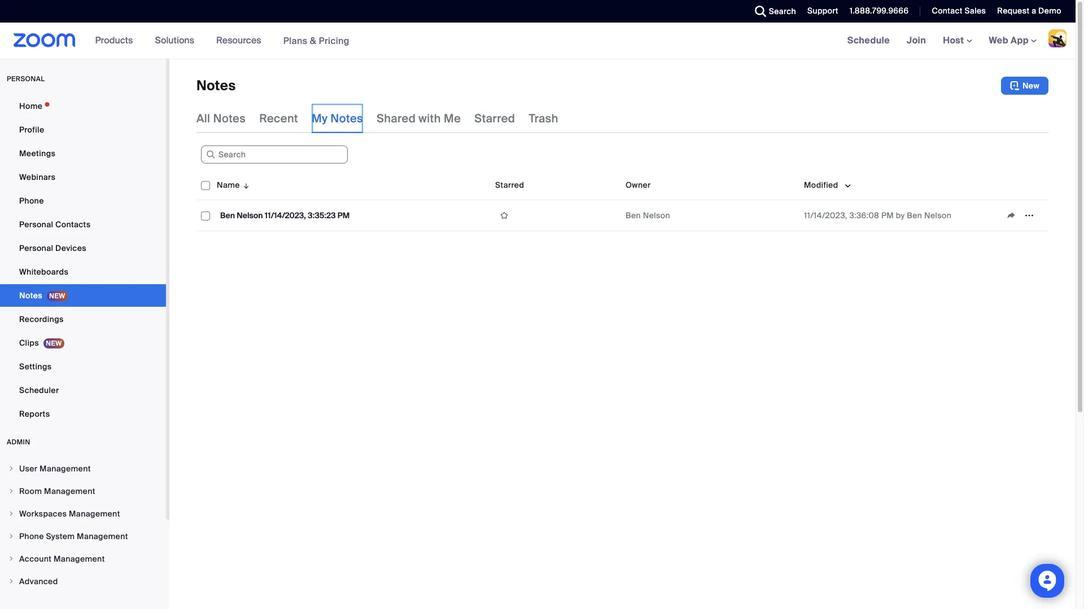 Task type: vqa. For each thing, say whether or not it's contained in the screenshot.
The Chat With Bot 'Icon'
no



Task type: describe. For each thing, give the bounding box(es) containing it.
whiteboards link
[[0, 261, 166, 284]]

recordings link
[[0, 308, 166, 331]]

resources button
[[216, 23, 266, 59]]

management for workspaces management
[[69, 509, 120, 520]]

recordings
[[19, 315, 64, 325]]

all
[[197, 111, 210, 126]]

account management
[[19, 555, 105, 565]]

settings link
[[0, 356, 166, 378]]

modified
[[804, 180, 839, 190]]

reports
[[19, 409, 50, 420]]

nelson for ben nelson 11/14/2023, 3:35:23 pm
[[237, 211, 263, 221]]

all notes
[[197, 111, 246, 126]]

my
[[312, 111, 328, 126]]

banner containing products
[[0, 23, 1076, 59]]

notes up all notes
[[197, 77, 236, 94]]

app
[[1011, 34, 1029, 46]]

search button
[[746, 0, 799, 23]]

right image for account
[[8, 556, 15, 563]]

account
[[19, 555, 52, 565]]

3:35:23
[[308, 211, 336, 221]]

contacts
[[55, 220, 91, 230]]

notes right my
[[331, 111, 363, 126]]

admin
[[7, 438, 30, 447]]

shared with me
[[377, 111, 461, 126]]

solutions
[[155, 34, 194, 46]]

3 ben from the left
[[907, 211, 922, 221]]

1 vertical spatial starred
[[495, 180, 524, 190]]

pm inside ben nelson 11/14/2023, 3:35:23 pm button
[[338, 211, 350, 221]]

me
[[444, 111, 461, 126]]

contact
[[932, 6, 963, 16]]

new button
[[1001, 77, 1049, 95]]

management for account management
[[54, 555, 105, 565]]

right image inside advanced 'menu item'
[[8, 579, 15, 586]]

phone system management
[[19, 532, 128, 542]]

new
[[1023, 81, 1040, 91]]

whiteboards
[[19, 267, 68, 277]]

scheduler
[[19, 386, 59, 396]]

3:36:08
[[850, 211, 880, 221]]

profile
[[19, 125, 44, 135]]

phone for phone system management
[[19, 532, 44, 542]]

name
[[217, 180, 240, 190]]

scheduler link
[[0, 380, 166, 402]]

meetings navigation
[[839, 23, 1076, 59]]

room management menu item
[[0, 481, 166, 503]]

nelson for ben nelson
[[643, 211, 670, 221]]

reports link
[[0, 403, 166, 426]]

personal devices
[[19, 243, 86, 254]]

trash
[[529, 111, 558, 126]]

phone for phone
[[19, 196, 44, 206]]

more options for ben nelson 11/14/2023, 3:35:23 pm image
[[1021, 211, 1039, 221]]

arrow down image
[[240, 178, 250, 192]]

workspaces management menu item
[[0, 504, 166, 525]]

schedule link
[[839, 23, 899, 59]]

user management menu item
[[0, 459, 166, 480]]

zoom logo image
[[14, 33, 75, 47]]

owner
[[626, 180, 651, 190]]

products button
[[95, 23, 138, 59]]

plans
[[283, 35, 308, 47]]

request
[[998, 6, 1030, 16]]

personal for personal devices
[[19, 243, 53, 254]]

request a demo
[[998, 6, 1062, 16]]

profile link
[[0, 119, 166, 141]]

webinars
[[19, 172, 55, 182]]

ben for ben nelson
[[626, 211, 641, 221]]

schedule
[[848, 34, 890, 46]]

user management
[[19, 464, 91, 474]]

web app
[[989, 34, 1029, 46]]

ben nelson 11/14/2023, 3:35:23 pm
[[220, 211, 350, 221]]

notes link
[[0, 285, 166, 307]]

notes inside notes link
[[19, 291, 42, 301]]

personal for personal contacts
[[19, 220, 53, 230]]

personal devices link
[[0, 237, 166, 260]]

ben for ben nelson 11/14/2023, 3:35:23 pm
[[220, 211, 235, 221]]

clips link
[[0, 332, 166, 355]]

demo
[[1039, 6, 1062, 16]]

management for user management
[[40, 464, 91, 474]]

right image for phone
[[8, 534, 15, 540]]

ben nelson
[[626, 211, 670, 221]]

clips
[[19, 338, 39, 348]]

workspaces management
[[19, 509, 120, 520]]

join
[[907, 34, 926, 46]]

products
[[95, 34, 133, 46]]



Task type: locate. For each thing, give the bounding box(es) containing it.
support link
[[799, 0, 841, 23], [808, 6, 839, 16]]

with
[[419, 111, 441, 126]]

0 vertical spatial phone
[[19, 196, 44, 206]]

by
[[896, 211, 905, 221]]

nelson
[[237, 211, 263, 221], [643, 211, 670, 221], [925, 211, 952, 221]]

workspaces
[[19, 509, 67, 520]]

account management menu item
[[0, 549, 166, 570]]

11/14/2023, 3:36:08 pm by ben nelson
[[804, 211, 952, 221]]

room
[[19, 487, 42, 497]]

pricing
[[319, 35, 350, 47]]

pm left 'by'
[[882, 211, 894, 221]]

1 horizontal spatial pm
[[882, 211, 894, 221]]

sales
[[965, 6, 986, 16]]

right image for user management
[[8, 466, 15, 473]]

home
[[19, 101, 43, 111]]

phone inside menu item
[[19, 532, 44, 542]]

banner
[[0, 23, 1076, 59]]

Search text field
[[201, 146, 348, 164]]

right image left 'user'
[[8, 466, 15, 473]]

starred right me
[[475, 111, 515, 126]]

2 phone from the top
[[19, 532, 44, 542]]

2 pm from the left
[[882, 211, 894, 221]]

11/14/2023,
[[265, 211, 306, 221], [804, 211, 848, 221]]

right image
[[8, 466, 15, 473], [8, 511, 15, 518]]

nelson down owner
[[643, 211, 670, 221]]

starred up ben nelson 11/14/2023, 3:35:23 pm unstarred image
[[495, 180, 524, 190]]

management up advanced 'menu item' at bottom
[[54, 555, 105, 565]]

management down room management menu item
[[69, 509, 120, 520]]

1 horizontal spatial 11/14/2023,
[[804, 211, 848, 221]]

management for room management
[[44, 487, 95, 497]]

ben
[[220, 211, 235, 221], [626, 211, 641, 221], [907, 211, 922, 221]]

right image inside user management menu item
[[8, 466, 15, 473]]

a
[[1032, 6, 1037, 16]]

right image inside room management menu item
[[8, 489, 15, 495]]

personal menu menu
[[0, 95, 166, 427]]

11/14/2023, left 3:35:23
[[265, 211, 306, 221]]

my notes
[[312, 111, 363, 126]]

personal contacts link
[[0, 213, 166, 236]]

recent
[[259, 111, 298, 126]]

product information navigation
[[87, 23, 358, 59]]

user
[[19, 464, 37, 474]]

0 horizontal spatial 11/14/2023,
[[265, 211, 306, 221]]

1 vertical spatial right image
[[8, 511, 15, 518]]

notes up recordings
[[19, 291, 42, 301]]

personal up the personal devices
[[19, 220, 53, 230]]

admin menu menu
[[0, 459, 166, 594]]

1.888.799.9666
[[850, 6, 909, 16]]

host
[[943, 34, 967, 46]]

right image for room
[[8, 489, 15, 495]]

0 horizontal spatial ben
[[220, 211, 235, 221]]

right image
[[8, 489, 15, 495], [8, 534, 15, 540], [8, 556, 15, 563], [8, 579, 15, 586]]

0 horizontal spatial nelson
[[237, 211, 263, 221]]

starred
[[475, 111, 515, 126], [495, 180, 524, 190]]

meetings link
[[0, 142, 166, 165]]

shared
[[377, 111, 416, 126]]

pm
[[338, 211, 350, 221], [882, 211, 894, 221]]

right image left workspaces
[[8, 511, 15, 518]]

advanced
[[19, 577, 58, 587]]

right image inside "workspaces management" menu item
[[8, 511, 15, 518]]

11/14/2023, down modified at the top right of the page
[[804, 211, 848, 221]]

home link
[[0, 95, 166, 117]]

share image
[[1002, 211, 1021, 221]]

management up "workspaces management"
[[44, 487, 95, 497]]

notes right all
[[213, 111, 246, 126]]

contact sales
[[932, 6, 986, 16]]

application containing name
[[197, 171, 1057, 240]]

phone up account
[[19, 532, 44, 542]]

1 right image from the top
[[8, 466, 15, 473]]

nelson right 'by'
[[925, 211, 952, 221]]

2 personal from the top
[[19, 243, 53, 254]]

notes
[[197, 77, 236, 94], [213, 111, 246, 126], [331, 111, 363, 126], [19, 291, 42, 301]]

starred inside tabs of all notes page tab list
[[475, 111, 515, 126]]

join link
[[899, 23, 935, 59]]

right image inside account management menu item
[[8, 556, 15, 563]]

personal
[[19, 220, 53, 230], [19, 243, 53, 254]]

advanced menu item
[[0, 572, 166, 593]]

web app button
[[989, 34, 1037, 46]]

ben nelson 11/14/2023, 3:35:23 pm button
[[217, 208, 353, 223]]

request a demo link
[[989, 0, 1076, 23], [998, 6, 1062, 16]]

personal contacts
[[19, 220, 91, 230]]

ben right 'by'
[[907, 211, 922, 221]]

2 ben from the left
[[626, 211, 641, 221]]

2 horizontal spatial ben
[[907, 211, 922, 221]]

1 nelson from the left
[[237, 211, 263, 221]]

1 vertical spatial phone
[[19, 532, 44, 542]]

phone system management menu item
[[0, 526, 166, 548]]

1 phone from the top
[[19, 196, 44, 206]]

1 personal from the top
[[19, 220, 53, 230]]

application
[[197, 171, 1057, 240], [1002, 207, 1044, 224]]

support
[[808, 6, 839, 16]]

room management
[[19, 487, 95, 497]]

resources
[[216, 34, 261, 46]]

2 horizontal spatial nelson
[[925, 211, 952, 221]]

search
[[769, 6, 796, 16]]

management up room management
[[40, 464, 91, 474]]

4 right image from the top
[[8, 579, 15, 586]]

plans & pricing link
[[283, 35, 350, 47], [283, 35, 350, 47]]

2 right image from the top
[[8, 534, 15, 540]]

ben down owner
[[626, 211, 641, 221]]

settings
[[19, 362, 52, 372]]

tabs of all notes page tab list
[[197, 104, 558, 133]]

0 vertical spatial personal
[[19, 220, 53, 230]]

ben nelson 11/14/2023, 3:35:23 pm unstarred image
[[495, 211, 513, 221]]

1 ben from the left
[[220, 211, 235, 221]]

web
[[989, 34, 1009, 46]]

management up account management menu item
[[77, 532, 128, 542]]

3 nelson from the left
[[925, 211, 952, 221]]

meetings
[[19, 149, 56, 159]]

phone
[[19, 196, 44, 206], [19, 532, 44, 542]]

devices
[[55, 243, 86, 254]]

ben down name
[[220, 211, 235, 221]]

nelson inside button
[[237, 211, 263, 221]]

0 horizontal spatial pm
[[338, 211, 350, 221]]

phone link
[[0, 190, 166, 212]]

solutions button
[[155, 23, 199, 59]]

right image left the system
[[8, 534, 15, 540]]

1 11/14/2023, from the left
[[265, 211, 306, 221]]

contact sales link
[[924, 0, 989, 23], [932, 6, 986, 16]]

personal up whiteboards
[[19, 243, 53, 254]]

right image left room
[[8, 489, 15, 495]]

system
[[46, 532, 75, 542]]

1 pm from the left
[[338, 211, 350, 221]]

profile picture image
[[1049, 29, 1067, 47]]

2 11/14/2023, from the left
[[804, 211, 848, 221]]

personal inside 'link'
[[19, 243, 53, 254]]

3 right image from the top
[[8, 556, 15, 563]]

0 vertical spatial starred
[[475, 111, 515, 126]]

11/14/2023, inside button
[[265, 211, 306, 221]]

nelson down the arrow down image
[[237, 211, 263, 221]]

webinars link
[[0, 166, 166, 189]]

1 vertical spatial personal
[[19, 243, 53, 254]]

host button
[[943, 34, 972, 46]]

right image left account
[[8, 556, 15, 563]]

personal
[[7, 75, 45, 84]]

phone inside personal menu menu
[[19, 196, 44, 206]]

management
[[40, 464, 91, 474], [44, 487, 95, 497], [69, 509, 120, 520], [77, 532, 128, 542], [54, 555, 105, 565]]

right image inside phone system management menu item
[[8, 534, 15, 540]]

1 horizontal spatial ben
[[626, 211, 641, 221]]

1 right image from the top
[[8, 489, 15, 495]]

2 nelson from the left
[[643, 211, 670, 221]]

&
[[310, 35, 316, 47]]

1 horizontal spatial nelson
[[643, 211, 670, 221]]

ben inside button
[[220, 211, 235, 221]]

right image for workspaces management
[[8, 511, 15, 518]]

right image left 'advanced'
[[8, 579, 15, 586]]

phone down webinars
[[19, 196, 44, 206]]

2 right image from the top
[[8, 511, 15, 518]]

0 vertical spatial right image
[[8, 466, 15, 473]]

pm right 3:35:23
[[338, 211, 350, 221]]

plans & pricing
[[283, 35, 350, 47]]



